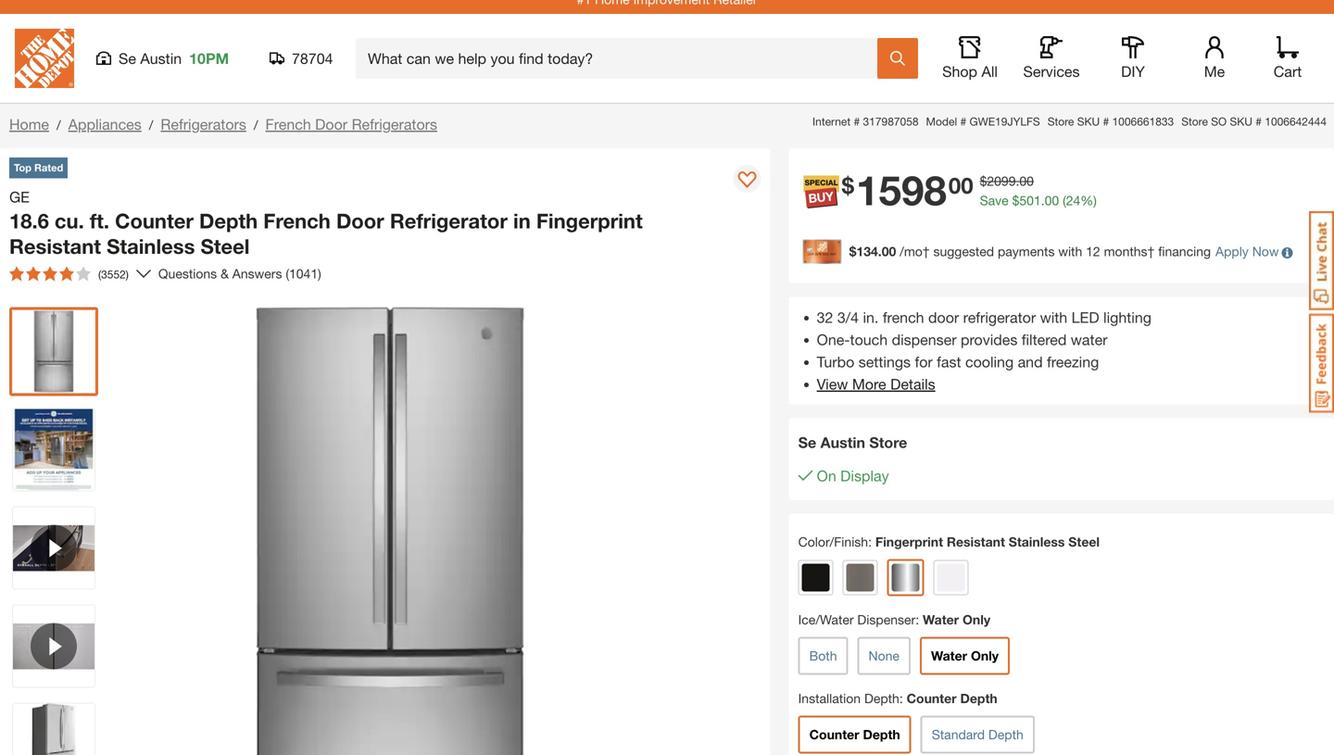 Task type: locate. For each thing, give the bounding box(es) containing it.
sku left 1006661833
[[1078, 115, 1101, 128]]

cu.
[[55, 209, 84, 233]]

with left 12
[[1059, 244, 1083, 259]]

0 vertical spatial stainless
[[107, 234, 195, 259]]

# right model
[[961, 115, 967, 128]]

apply now link
[[1216, 244, 1280, 259]]

depth for standard
[[989, 727, 1024, 742]]

counter right ft.
[[115, 209, 194, 233]]

/ right refrigerators link at the top left of the page
[[254, 117, 258, 133]]

0 vertical spatial with
[[1059, 244, 1083, 259]]

0 horizontal spatial store
[[870, 434, 908, 451]]

depth down installation depth : counter depth
[[864, 727, 901, 742]]

0 vertical spatial austin
[[140, 50, 182, 67]]

depth right standard
[[989, 727, 1024, 742]]

fingerprint resistant stainless steel ge french door refrigerators gwe19jylfs 64.0 image
[[13, 311, 95, 393]]

00 left (
[[1045, 193, 1060, 208]]

$ for 2099
[[980, 173, 988, 189]]

0 vertical spatial fingerprint
[[537, 209, 643, 233]]

internet # 317987058 model # gwe19jylfs store sku # 1006661833 store so sku # 1006642444
[[813, 115, 1328, 128]]

white image
[[938, 564, 966, 592]]

depth up &
[[199, 209, 258, 233]]

#
[[854, 115, 860, 128], [961, 115, 967, 128], [1104, 115, 1110, 128], [1256, 115, 1263, 128]]

depth for installation
[[865, 691, 900, 706]]

0 vertical spatial french
[[266, 115, 311, 133]]

$134.00 /mo† suggested payments with 12 months† financing
[[850, 244, 1212, 259]]

0 vertical spatial resistant
[[9, 234, 101, 259]]

store left so at the top of the page
[[1182, 115, 1209, 128]]

1 vertical spatial austin
[[821, 434, 866, 451]]

1 vertical spatial .
[[1042, 193, 1045, 208]]

depth
[[199, 209, 258, 233], [865, 691, 900, 706], [961, 691, 998, 706], [864, 727, 901, 742], [989, 727, 1024, 742]]

0 horizontal spatial se
[[119, 50, 136, 67]]

0 horizontal spatial counter
[[115, 209, 194, 233]]

0 horizontal spatial 00
[[949, 172, 974, 198]]

10pm
[[189, 50, 229, 67]]

. up the 501 in the top right of the page
[[1017, 173, 1020, 189]]

ft.
[[90, 209, 109, 233]]

$ 1598 00
[[842, 165, 974, 214]]

depth for counter
[[864, 727, 901, 742]]

se for se austin store
[[799, 434, 817, 451]]

and
[[1018, 353, 1043, 371]]

0 horizontal spatial fingerprint
[[537, 209, 643, 233]]

now
[[1253, 244, 1280, 259]]

6284350641001 image
[[13, 606, 95, 687]]

0 vertical spatial :
[[869, 534, 872, 550]]

ge 18.6 cu. ft. counter depth french door refrigerator in fingerprint resistant stainless steel
[[9, 188, 643, 259]]

save
[[980, 193, 1009, 208]]

1 horizontal spatial se
[[799, 434, 817, 451]]

with up filtered
[[1041, 308, 1068, 326]]

counter inside the ge 18.6 cu. ft. counter depth french door refrigerator in fingerprint resistant stainless steel
[[115, 209, 194, 233]]

appliances
[[68, 115, 142, 133]]

in
[[514, 209, 531, 233]]

fingerprint resistant stainless steel ge french door refrigerators gwe19jylfs e1.1 image
[[13, 409, 95, 491]]

0 horizontal spatial /
[[57, 117, 61, 133]]

$ left 1598
[[842, 172, 855, 198]]

2 sku from the left
[[1231, 115, 1253, 128]]

door inside the ge 18.6 cu. ft. counter depth french door refrigerator in fingerprint resistant stainless steel
[[336, 209, 384, 233]]

dispenser
[[892, 331, 957, 348]]

only up standard depth at the bottom right
[[972, 648, 999, 664]]

# right internet
[[854, 115, 860, 128]]

stainless
[[107, 234, 195, 259], [1009, 534, 1066, 550]]

1 vertical spatial door
[[336, 209, 384, 233]]

1 horizontal spatial /
[[149, 117, 153, 133]]

feedback link image
[[1310, 313, 1335, 413]]

1 horizontal spatial resistant
[[947, 534, 1006, 550]]

french down 78704 button
[[266, 115, 311, 133]]

fingerprint up the fingerprint resistant stainless steel icon
[[876, 534, 944, 550]]

$
[[842, 172, 855, 198], [980, 173, 988, 189], [1013, 193, 1020, 208]]

lighting
[[1104, 308, 1152, 326]]

2 vertical spatial counter
[[810, 727, 860, 742]]

317987058
[[864, 115, 919, 128]]

2 horizontal spatial counter
[[907, 691, 957, 706]]

/ right appliances link
[[149, 117, 153, 133]]

services button
[[1023, 36, 1082, 81]]

resistant inside the ge 18.6 cu. ft. counter depth french door refrigerator in fingerprint resistant stainless steel
[[9, 234, 101, 259]]

1 horizontal spatial 00
[[1020, 173, 1035, 189]]

counter down installation
[[810, 727, 860, 742]]

shop all button
[[941, 36, 1000, 81]]

1 vertical spatial fingerprint
[[876, 534, 944, 550]]

austin left "10pm"
[[140, 50, 182, 67]]

austin for 10pm
[[140, 50, 182, 67]]

refrigerator
[[964, 308, 1037, 326]]

water right none
[[932, 648, 968, 664]]

0 horizontal spatial :
[[869, 534, 872, 550]]

0 vertical spatial se
[[119, 50, 136, 67]]

door
[[315, 115, 348, 133], [336, 209, 384, 233]]

1 vertical spatial french
[[264, 209, 331, 233]]

00 inside $ 1598 00
[[949, 172, 974, 198]]

$ 2099 . 00 save $ 501 . 00 ( 24 %)
[[980, 173, 1098, 208]]

color/finish
[[799, 534, 869, 550]]

$134.00
[[850, 244, 897, 259]]

2 horizontal spatial :
[[916, 612, 920, 627]]

so
[[1212, 115, 1228, 128]]

# left 1006661833
[[1104, 115, 1110, 128]]

austin
[[140, 50, 182, 67], [821, 434, 866, 451]]

1 horizontal spatial stainless
[[1009, 534, 1066, 550]]

1 horizontal spatial refrigerators
[[352, 115, 438, 133]]

1 / from the left
[[57, 117, 61, 133]]

apply now
[[1216, 244, 1280, 259]]

resistant up 4 stars image
[[9, 234, 101, 259]]

/mo†
[[900, 244, 930, 259]]

1 horizontal spatial $
[[980, 173, 988, 189]]

counter up standard
[[907, 691, 957, 706]]

# left 1006642444
[[1256, 115, 1263, 128]]

1 vertical spatial water
[[932, 648, 968, 664]]

resistant up white image at bottom
[[947, 534, 1006, 550]]

12
[[1087, 244, 1101, 259]]

cart link
[[1268, 36, 1309, 81]]

details
[[891, 375, 936, 393]]

1 horizontal spatial steel
[[1069, 534, 1100, 550]]

$ inside $ 1598 00
[[842, 172, 855, 198]]

door for refrigerator
[[336, 209, 384, 233]]

1 vertical spatial steel
[[1069, 534, 1100, 550]]

counter
[[115, 209, 194, 233], [907, 691, 957, 706], [810, 727, 860, 742]]

0 vertical spatial .
[[1017, 173, 1020, 189]]

payments
[[998, 244, 1055, 259]]

fingerprint
[[537, 209, 643, 233], [876, 534, 944, 550]]

78704 button
[[270, 49, 334, 68]]

/ right home link
[[57, 117, 61, 133]]

$ for 1598
[[842, 172, 855, 198]]

home
[[9, 115, 49, 133]]

color/finish : fingerprint resistant stainless steel
[[799, 534, 1100, 550]]

4 # from the left
[[1256, 115, 1263, 128]]

water
[[1071, 331, 1108, 348]]

78704
[[292, 50, 333, 67]]

1 horizontal spatial .
[[1042, 193, 1045, 208]]

services
[[1024, 63, 1080, 80]]

0 vertical spatial steel
[[201, 234, 250, 259]]

freezing
[[1048, 353, 1100, 371]]

0 vertical spatial water
[[923, 612, 960, 627]]

french for depth
[[264, 209, 331, 233]]

the home depot logo image
[[15, 29, 74, 88]]

: down the fingerprint resistant stainless steel icon
[[916, 612, 920, 627]]

1 vertical spatial se
[[799, 434, 817, 451]]

1 horizontal spatial :
[[900, 691, 904, 706]]

0 horizontal spatial austin
[[140, 50, 182, 67]]

3 # from the left
[[1104, 115, 1110, 128]]

french up (1041) at the left top of page
[[264, 209, 331, 233]]

0 horizontal spatial steel
[[201, 234, 250, 259]]

1 horizontal spatial sku
[[1231, 115, 1253, 128]]

fingerprint right in
[[537, 209, 643, 233]]

1 vertical spatial :
[[916, 612, 920, 627]]

only
[[963, 612, 991, 627], [972, 648, 999, 664]]

ice/water dispenser : water only
[[799, 612, 991, 627]]

: down none button
[[900, 691, 904, 706]]

3 / from the left
[[254, 117, 258, 133]]

door
[[929, 308, 960, 326]]

2 refrigerators from the left
[[352, 115, 438, 133]]

(1041)
[[286, 266, 321, 281]]

french inside the ge 18.6 cu. ft. counter depth french door refrigerator in fingerprint resistant stainless steel
[[264, 209, 331, 233]]

1 vertical spatial with
[[1041, 308, 1068, 326]]

$ up save
[[980, 173, 988, 189]]

501
[[1020, 193, 1042, 208]]

. left (
[[1042, 193, 1045, 208]]

shop
[[943, 63, 978, 80]]

(3552) link
[[2, 259, 151, 289]]

2099
[[988, 173, 1017, 189]]

only up water only
[[963, 612, 991, 627]]

door down 78704 in the left of the page
[[315, 115, 348, 133]]

1 vertical spatial only
[[972, 648, 999, 664]]

0 horizontal spatial stainless
[[107, 234, 195, 259]]

store down services
[[1048, 115, 1075, 128]]

1 refrigerators from the left
[[161, 115, 246, 133]]

32
[[817, 308, 834, 326]]

door for refrigerators
[[315, 115, 348, 133]]

0 vertical spatial only
[[963, 612, 991, 627]]

sku right so at the top of the page
[[1231, 115, 1253, 128]]

led
[[1072, 308, 1100, 326]]

store up display
[[870, 434, 908, 451]]

austin up on display
[[821, 434, 866, 451]]

/
[[57, 117, 61, 133], [149, 117, 153, 133], [254, 117, 258, 133]]

depth down none button
[[865, 691, 900, 706]]

00 up the 501 in the top right of the page
[[1020, 173, 1035, 189]]

water down white image at bottom
[[923, 612, 960, 627]]

00 left save
[[949, 172, 974, 198]]

door left refrigerator
[[336, 209, 384, 233]]

installation
[[799, 691, 861, 706]]

dispenser
[[858, 612, 916, 627]]

2 vertical spatial :
[[900, 691, 904, 706]]

se
[[119, 50, 136, 67], [799, 434, 817, 451]]

0 horizontal spatial $
[[842, 172, 855, 198]]

me
[[1205, 63, 1226, 80]]

24
[[1067, 193, 1081, 208]]

standard depth button
[[921, 716, 1035, 754]]

0 vertical spatial counter
[[115, 209, 194, 233]]

with
[[1059, 244, 1083, 259], [1041, 308, 1068, 326]]

1 horizontal spatial austin
[[821, 434, 866, 451]]

2 horizontal spatial /
[[254, 117, 258, 133]]

fingerprint resistant slate image
[[847, 564, 875, 592]]

: up fingerprint resistant slate image
[[869, 534, 872, 550]]

0 horizontal spatial resistant
[[9, 234, 101, 259]]

0 horizontal spatial sku
[[1078, 115, 1101, 128]]

2 horizontal spatial store
[[1182, 115, 1209, 128]]

$ right save
[[1013, 193, 1020, 208]]

0 vertical spatial door
[[315, 115, 348, 133]]

0 horizontal spatial refrigerators
[[161, 115, 246, 133]]

model
[[927, 115, 958, 128]]

1 horizontal spatial counter
[[810, 727, 860, 742]]

sku
[[1078, 115, 1101, 128], [1231, 115, 1253, 128]]

french for /
[[266, 115, 311, 133]]



Task type: describe. For each thing, give the bounding box(es) containing it.
se austin store
[[799, 434, 908, 451]]

32 3/4 in. french door refrigerator with led lighting one-touch dispenser provides filtered water turbo settings for fast cooling and freezing view more details
[[817, 308, 1152, 393]]

settings
[[859, 353, 911, 371]]

2 / from the left
[[149, 117, 153, 133]]

only inside button
[[972, 648, 999, 664]]

provides
[[961, 331, 1018, 348]]

: for dispenser
[[916, 612, 920, 627]]

gwe19jylfs
[[970, 115, 1041, 128]]

diy button
[[1104, 36, 1163, 81]]

one-
[[817, 331, 851, 348]]

on display
[[817, 467, 890, 485]]

in.
[[864, 308, 879, 326]]

me button
[[1186, 36, 1245, 81]]

1 vertical spatial stainless
[[1009, 534, 1066, 550]]

se austin 10pm
[[119, 50, 229, 67]]

fingerprint resistant stainless steel image
[[892, 564, 920, 592]]

display
[[841, 467, 890, 485]]

refrigerators link
[[161, 115, 246, 133]]

apply
[[1216, 244, 1249, 259]]

1006661833
[[1113, 115, 1175, 128]]

1 vertical spatial counter
[[907, 691, 957, 706]]

water only button
[[920, 637, 1011, 675]]

apply now image
[[803, 240, 850, 264]]

2 # from the left
[[961, 115, 967, 128]]

questions
[[158, 266, 217, 281]]

both
[[810, 648, 838, 664]]

1 vertical spatial resistant
[[947, 534, 1006, 550]]

diy
[[1122, 63, 1146, 80]]

appliances link
[[68, 115, 142, 133]]

turbo
[[817, 353, 855, 371]]

with inside 32 3/4 in. french door refrigerator with led lighting one-touch dispenser provides filtered water turbo settings for fast cooling and freezing view more details
[[1041, 308, 1068, 326]]

1006642444
[[1266, 115, 1328, 128]]

austin for store
[[821, 434, 866, 451]]

view
[[817, 375, 849, 393]]

filtered
[[1022, 331, 1067, 348]]

all
[[982, 63, 998, 80]]

depth inside the ge 18.6 cu. ft. counter depth french door refrigerator in fingerprint resistant stainless steel
[[199, 209, 258, 233]]

18.6
[[9, 209, 49, 233]]

1598
[[857, 165, 947, 214]]

counter depth button
[[799, 716, 912, 754]]

standard depth
[[932, 727, 1024, 742]]

questions & answers (1041)
[[158, 266, 321, 281]]

none
[[869, 648, 900, 664]]

fast
[[937, 353, 962, 371]]

french door refrigerators link
[[266, 115, 438, 133]]

0 horizontal spatial .
[[1017, 173, 1020, 189]]

(
[[1063, 193, 1067, 208]]

for
[[915, 353, 933, 371]]

counter inside button
[[810, 727, 860, 742]]

%)
[[1081, 193, 1098, 208]]

depth up standard depth at the bottom right
[[961, 691, 998, 706]]

3/4
[[838, 308, 859, 326]]

more
[[853, 375, 887, 393]]

display image
[[739, 172, 757, 190]]

top
[[14, 162, 31, 174]]

installation depth : counter depth
[[799, 691, 998, 706]]

fingerprint resistant stainless steel ge french door refrigerators gwe19jylfs 40.2 image
[[13, 704, 95, 756]]

top rated
[[14, 162, 63, 174]]

counter depth
[[810, 727, 901, 742]]

1 horizontal spatial store
[[1048, 115, 1075, 128]]

ice/water
[[799, 612, 854, 627]]

black image
[[803, 564, 830, 592]]

4 stars image
[[9, 267, 91, 281]]

2 horizontal spatial 00
[[1045, 193, 1060, 208]]

financing
[[1159, 244, 1212, 259]]

1 sku from the left
[[1078, 115, 1101, 128]]

water only
[[932, 648, 999, 664]]

suggested
[[934, 244, 995, 259]]

2 horizontal spatial $
[[1013, 193, 1020, 208]]

standard
[[932, 727, 985, 742]]

ge link
[[9, 186, 37, 208]]

(3552) button
[[2, 259, 136, 289]]

refrigerator
[[390, 209, 508, 233]]

fingerprint inside the ge 18.6 cu. ft. counter depth french door refrigerator in fingerprint resistant stainless steel
[[537, 209, 643, 233]]

stainless inside the ge 18.6 cu. ft. counter depth french door refrigerator in fingerprint resistant stainless steel
[[107, 234, 195, 259]]

se for se austin 10pm
[[119, 50, 136, 67]]

(3552)
[[98, 268, 129, 281]]

both button
[[799, 637, 849, 675]]

answers
[[232, 266, 282, 281]]

: for depth
[[900, 691, 904, 706]]

1 # from the left
[[854, 115, 860, 128]]

french
[[883, 308, 925, 326]]

steel inside the ge 18.6 cu. ft. counter depth french door refrigerator in fingerprint resistant stainless steel
[[201, 234, 250, 259]]

none button
[[858, 637, 911, 675]]

months†
[[1105, 244, 1155, 259]]

1 horizontal spatial fingerprint
[[876, 534, 944, 550]]

cooling
[[966, 353, 1014, 371]]

rated
[[34, 162, 63, 174]]

cart
[[1274, 63, 1303, 80]]

view more details link
[[817, 375, 936, 393]]

home link
[[9, 115, 49, 133]]

&
[[221, 266, 229, 281]]

shop all
[[943, 63, 998, 80]]

touch
[[851, 331, 888, 348]]

6284350639001 image
[[13, 508, 95, 589]]

What can we help you find today? search field
[[368, 39, 877, 78]]

on
[[817, 467, 837, 485]]

water inside the water only button
[[932, 648, 968, 664]]

live chat image
[[1310, 211, 1335, 311]]



Task type: vqa. For each thing, say whether or not it's contained in the screenshot.
Both
yes



